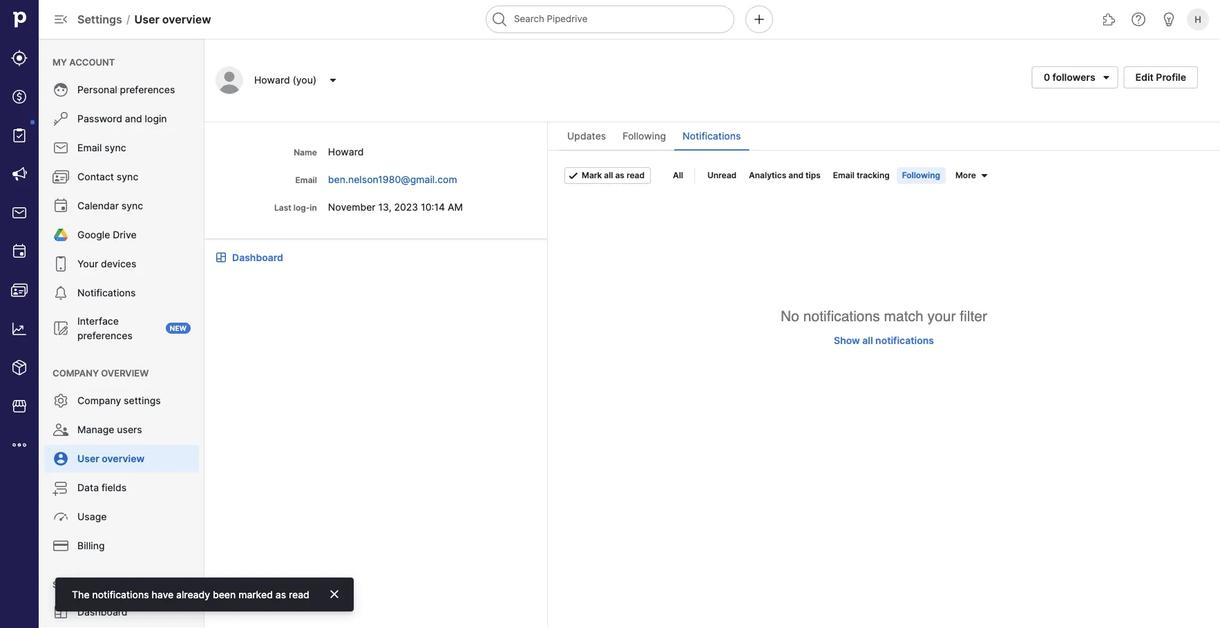 Task type: locate. For each thing, give the bounding box(es) containing it.
color undefined image inside personal preferences link
[[53, 82, 69, 98]]

color undefined image left usage
[[53, 509, 69, 525]]

1 vertical spatial user
[[77, 453, 99, 465]]

notifications up show
[[803, 308, 880, 325]]

all for as
[[604, 170, 613, 180]]

1 vertical spatial sync
[[117, 171, 138, 183]]

0 vertical spatial and
[[125, 113, 142, 125]]

color undefined image left billing at the left of page
[[53, 538, 69, 554]]

company for company overview
[[53, 368, 99, 378]]

1 vertical spatial as
[[276, 589, 286, 600]]

company down company overview
[[77, 395, 121, 407]]

0 horizontal spatial size s image
[[568, 170, 579, 181]]

color undefined image inside the billing link
[[53, 538, 69, 554]]

0 horizontal spatial and
[[125, 113, 142, 125]]

last
[[274, 203, 292, 213]]

0 vertical spatial sync
[[105, 142, 126, 154]]

0 horizontal spatial read
[[289, 589, 309, 600]]

notifications
[[803, 308, 880, 325], [876, 334, 934, 346], [92, 589, 149, 600]]

color primary image
[[1098, 72, 1115, 83]]

color undefined image inside data fields link
[[53, 480, 69, 496]]

read left all
[[627, 170, 645, 180]]

0 horizontal spatial notifications
[[77, 287, 136, 299]]

1 vertical spatial howard
[[328, 146, 364, 158]]

notifications right the
[[92, 589, 149, 600]]

h
[[1195, 14, 1202, 25]]

color undefined image down my
[[53, 82, 69, 98]]

color undefined image right the marketplace icon
[[53, 392, 69, 409]]

preferences down interface
[[77, 330, 133, 341]]

overview inside "link"
[[102, 453, 144, 465]]

0 horizontal spatial as
[[276, 589, 286, 600]]

menu containing personal preferences
[[39, 39, 205, 628]]

email inside button
[[833, 170, 855, 180]]

all right show
[[863, 334, 873, 346]]

data
[[77, 482, 99, 494]]

no
[[781, 308, 799, 325]]

2 color undefined image from the top
[[53, 198, 69, 214]]

0 vertical spatial howard
[[254, 74, 290, 86]]

color undefined image inside contact sync link
[[53, 169, 69, 185]]

1 vertical spatial read
[[289, 589, 309, 600]]

1 vertical spatial company
[[77, 395, 121, 407]]

read inside button
[[627, 170, 645, 180]]

color undefined image right more icon
[[53, 451, 69, 467]]

6 color undefined image from the top
[[53, 422, 69, 438]]

email sync link
[[44, 134, 199, 162]]

color undefined image left interface
[[53, 320, 69, 337]]

color undefined image for company settings
[[53, 392, 69, 409]]

2 horizontal spatial email
[[833, 170, 855, 180]]

0 vertical spatial user
[[134, 12, 160, 26]]

usage
[[77, 511, 107, 523]]

1 horizontal spatial all
[[863, 334, 873, 346]]

0 horizontal spatial dashboard link
[[44, 598, 199, 626]]

the
[[72, 589, 90, 600]]

user up data
[[77, 453, 99, 465]]

and inside analytics and tips button
[[789, 170, 804, 180]]

1 horizontal spatial and
[[789, 170, 804, 180]]

personal
[[77, 84, 117, 96]]

notifications link
[[44, 279, 199, 307]]

1 vertical spatial dashboard
[[77, 606, 128, 618]]

0 vertical spatial notifications
[[803, 308, 880, 325]]

overview down manage users 'link'
[[102, 453, 144, 465]]

and for password
[[125, 113, 142, 125]]

personal preferences
[[77, 84, 175, 96]]

data fields link
[[44, 474, 199, 502]]

read left color primary inverted icon
[[289, 589, 309, 600]]

color undefined image for notifications
[[53, 285, 69, 301]]

0 vertical spatial notifications
[[683, 130, 741, 142]]

color undefined image for contact
[[53, 169, 69, 185]]

color undefined image inside email sync link
[[53, 140, 69, 156]]

color undefined image left email sync
[[53, 140, 69, 156]]

0 vertical spatial as
[[615, 170, 625, 180]]

1 vertical spatial all
[[863, 334, 873, 346]]

color undefined image inside the password and login link
[[53, 111, 69, 127]]

user
[[134, 12, 160, 26], [77, 453, 99, 465]]

color undefined image for google
[[53, 227, 69, 243]]

all button
[[667, 167, 689, 184]]

1 horizontal spatial read
[[627, 170, 645, 180]]

marked
[[238, 589, 273, 600]]

0 vertical spatial all
[[604, 170, 613, 180]]

select user image
[[325, 75, 341, 86]]

company up company settings
[[53, 368, 99, 378]]

manage users link
[[44, 416, 199, 444]]

2 vertical spatial notifications
[[92, 589, 149, 600]]

sync for email sync
[[105, 142, 126, 154]]

1 horizontal spatial following
[[902, 170, 940, 180]]

dashboard
[[232, 252, 283, 263], [77, 606, 128, 618]]

0 vertical spatial dashboard
[[232, 252, 283, 263]]

no notifications match your filter
[[781, 308, 987, 325]]

email
[[77, 142, 102, 154], [833, 170, 855, 180], [295, 175, 317, 185]]

all for notifications
[[863, 334, 873, 346]]

fields
[[102, 482, 127, 494]]

0 horizontal spatial email
[[77, 142, 102, 154]]

0 vertical spatial company
[[53, 368, 99, 378]]

howard for howard (you)
[[254, 74, 290, 86]]

color undefined image down security
[[53, 604, 69, 621]]

color undefined image left contact
[[53, 169, 69, 185]]

color undefined image for password and login
[[53, 111, 69, 127]]

howard left (you)
[[254, 74, 290, 86]]

calendar
[[77, 200, 119, 212]]

profile
[[1156, 72, 1186, 83]]

activities image
[[11, 243, 28, 260]]

menu
[[0, 0, 39, 628], [39, 39, 205, 628]]

color undefined image left google
[[53, 227, 69, 243]]

dashboard down the
[[77, 606, 128, 618]]

campaigns image
[[11, 166, 28, 182]]

0
[[1044, 72, 1050, 83]]

1 vertical spatial and
[[789, 170, 804, 180]]

edit
[[1136, 72, 1154, 83]]

overview up company settings link at left
[[101, 368, 149, 378]]

sync up drive
[[121, 200, 143, 212]]

size s image inside more button
[[979, 170, 990, 181]]

color primary inverted image
[[329, 589, 340, 600]]

1 vertical spatial following
[[902, 170, 940, 180]]

1 horizontal spatial user
[[134, 12, 160, 26]]

following up mark all as read
[[623, 130, 666, 142]]

0 horizontal spatial howard
[[254, 74, 290, 86]]

dashboard right color link icon
[[232, 252, 283, 263]]

color undefined image inside your devices link
[[53, 256, 69, 272]]

preferences
[[120, 84, 175, 96], [77, 330, 133, 341]]

2 vertical spatial sync
[[121, 200, 143, 212]]

and left login
[[125, 113, 142, 125]]

email left tracking
[[833, 170, 855, 180]]

tips
[[806, 170, 821, 180]]

color undefined image left the manage
[[53, 422, 69, 438]]

5 color undefined image from the top
[[53, 320, 69, 337]]

color undefined image left your
[[53, 256, 69, 272]]

contacts image
[[11, 282, 28, 299]]

sync up calendar sync link
[[117, 171, 138, 183]]

all
[[604, 170, 613, 180], [863, 334, 873, 346]]

color undefined image inside calendar sync link
[[53, 198, 69, 214]]

all inside button
[[604, 170, 613, 180]]

size s image
[[568, 170, 579, 181], [979, 170, 990, 181]]

insights image
[[11, 321, 28, 337]]

howard (you)
[[254, 74, 317, 86]]

0 vertical spatial preferences
[[120, 84, 175, 96]]

1 vertical spatial overview
[[101, 368, 149, 378]]

and inside the password and login link
[[125, 113, 142, 125]]

howard right name at the left top
[[328, 146, 364, 158]]

notifications down your devices
[[77, 287, 136, 299]]

edit profile
[[1136, 72, 1186, 83]]

company
[[53, 368, 99, 378], [77, 395, 121, 407]]

notifications down match on the right of page
[[876, 334, 934, 346]]

overview right the /
[[162, 12, 211, 26]]

as right "marked"
[[276, 589, 286, 600]]

color undefined image for personal preferences
[[53, 82, 69, 98]]

0 horizontal spatial user
[[77, 453, 99, 465]]

1 color undefined image from the top
[[53, 169, 69, 185]]

followers
[[1053, 72, 1096, 83]]

password and login link
[[44, 105, 199, 133]]

preferences up login
[[120, 84, 175, 96]]

and for analytics
[[789, 170, 804, 180]]

0 followers
[[1044, 72, 1096, 83]]

1 horizontal spatial dashboard link
[[232, 250, 283, 265]]

email down name at the left top
[[295, 175, 317, 185]]

howard
[[254, 74, 290, 86], [328, 146, 364, 158]]

notifications for no notifications match your filter
[[803, 308, 880, 325]]

0 horizontal spatial dashboard
[[77, 606, 128, 618]]

4 color undefined image from the top
[[53, 256, 69, 272]]

email up contact
[[77, 142, 102, 154]]

color undefined image left data
[[53, 480, 69, 496]]

dashboard link right color link icon
[[232, 250, 283, 265]]

2 size s image from the left
[[979, 170, 990, 181]]

color undefined image inside manage users 'link'
[[53, 422, 69, 438]]

0 horizontal spatial all
[[604, 170, 613, 180]]

user overview menu item
[[39, 445, 205, 473]]

sync for contact sync
[[117, 171, 138, 183]]

1 horizontal spatial size s image
[[979, 170, 990, 181]]

user right the /
[[134, 12, 160, 26]]

size s image right more
[[979, 170, 990, 181]]

0 vertical spatial following
[[623, 130, 666, 142]]

0 followers button
[[1032, 66, 1118, 88]]

my
[[53, 57, 67, 67]]

drive
[[113, 229, 137, 241]]

and
[[125, 113, 142, 125], [789, 170, 804, 180]]

notifications up unread
[[683, 130, 741, 142]]

color undefined image left password
[[53, 111, 69, 127]]

1 horizontal spatial howard
[[328, 146, 364, 158]]

color undefined image
[[53, 82, 69, 98], [53, 111, 69, 127], [11, 127, 28, 144], [53, 140, 69, 156], [53, 285, 69, 301], [53, 392, 69, 409], [53, 451, 69, 467], [53, 509, 69, 525], [53, 538, 69, 554], [53, 604, 69, 621]]

1 vertical spatial notifications
[[77, 287, 136, 299]]

center
[[100, 579, 136, 590]]

color undefined image inside user overview "link"
[[53, 451, 69, 467]]

following left more
[[902, 170, 940, 180]]

color undefined image inside notifications link
[[53, 285, 69, 301]]

1 vertical spatial preferences
[[77, 330, 133, 341]]

color undefined image inside company settings link
[[53, 392, 69, 409]]

as right mark on the left of page
[[615, 170, 625, 180]]

am
[[448, 201, 463, 213]]

menu toggle image
[[53, 11, 69, 28]]

following button
[[897, 167, 946, 184]]

email tracking
[[833, 170, 890, 180]]

as
[[615, 170, 625, 180], [276, 589, 286, 600]]

color undefined image right contacts icon
[[53, 285, 69, 301]]

2 vertical spatial overview
[[102, 453, 144, 465]]

0 vertical spatial overview
[[162, 12, 211, 26]]

company for company settings
[[77, 395, 121, 407]]

color undefined image for interface
[[53, 320, 69, 337]]

edit profile button
[[1124, 66, 1198, 88]]

sales assistant image
[[1161, 11, 1177, 28]]

color undefined image inside usage link
[[53, 509, 69, 525]]

following
[[623, 130, 666, 142], [902, 170, 940, 180]]

show
[[834, 334, 860, 346]]

0 vertical spatial read
[[627, 170, 645, 180]]

3 color undefined image from the top
[[53, 227, 69, 243]]

size s image left mark on the left of page
[[568, 170, 579, 181]]

dashboard link down the center
[[44, 598, 199, 626]]

1 horizontal spatial as
[[615, 170, 625, 180]]

1 size s image from the left
[[568, 170, 579, 181]]

following inside following button
[[902, 170, 940, 180]]

color link image
[[216, 252, 227, 263]]

all right mark on the left of page
[[604, 170, 613, 180]]

color undefined image left calendar on the left top of page
[[53, 198, 69, 214]]

sync down the password and login link
[[105, 142, 126, 154]]

sync for calendar sync
[[121, 200, 143, 212]]

security
[[53, 579, 98, 590]]

and left tips
[[789, 170, 804, 180]]

7 color undefined image from the top
[[53, 480, 69, 496]]

my account
[[53, 57, 115, 67]]

color undefined image
[[53, 169, 69, 185], [53, 198, 69, 214], [53, 227, 69, 243], [53, 256, 69, 272], [53, 320, 69, 337], [53, 422, 69, 438], [53, 480, 69, 496]]

email tracking button
[[828, 167, 895, 184]]

color undefined image inside google drive link
[[53, 227, 69, 243]]

billing link
[[44, 532, 199, 560]]

more button
[[950, 167, 993, 184]]



Task type: describe. For each thing, give the bounding box(es) containing it.
sales inbox image
[[11, 205, 28, 221]]

last log-in
[[274, 203, 317, 213]]

have
[[152, 589, 174, 600]]

howard for howard
[[328, 146, 364, 158]]

color undefined image for dashboard
[[53, 604, 69, 621]]

analytics and tips button
[[744, 167, 826, 184]]

your devices link
[[44, 250, 199, 278]]

tracking
[[857, 170, 890, 180]]

1 vertical spatial dashboard link
[[44, 598, 199, 626]]

contact
[[77, 171, 114, 183]]

10:14
[[421, 201, 445, 213]]

settings
[[124, 395, 161, 407]]

overview for company overview
[[101, 368, 149, 378]]

leads image
[[11, 50, 28, 66]]

color undefined image for user overview
[[53, 451, 69, 467]]

color undefined image up campaigns image
[[11, 127, 28, 144]]

password
[[77, 113, 122, 125]]

overview for user overview
[[102, 453, 144, 465]]

name
[[294, 148, 317, 158]]

been
[[213, 589, 236, 600]]

log-
[[294, 203, 310, 213]]

company settings link
[[44, 387, 199, 415]]

user overview link
[[44, 445, 199, 473]]

color undefined image for email sync
[[53, 140, 69, 156]]

h button
[[1184, 6, 1212, 33]]

0 horizontal spatial following
[[623, 130, 666, 142]]

13,
[[378, 201, 392, 213]]

deals image
[[11, 88, 28, 105]]

manage users
[[77, 424, 142, 436]]

color undefined image for billing
[[53, 538, 69, 554]]

your
[[928, 308, 956, 325]]

size s image inside mark all as read button
[[568, 170, 579, 181]]

color undefined image for usage
[[53, 509, 69, 525]]

analytics
[[749, 170, 787, 180]]

new
[[170, 324, 187, 332]]

as inside button
[[615, 170, 625, 180]]

mark all as read
[[582, 170, 645, 180]]

notifications inside menu
[[77, 287, 136, 299]]

company overview
[[53, 368, 149, 378]]

filter
[[960, 308, 987, 325]]

google
[[77, 229, 110, 241]]

calendar sync
[[77, 200, 143, 212]]

all
[[673, 170, 683, 180]]

updates
[[567, 130, 606, 142]]

1 horizontal spatial dashboard
[[232, 252, 283, 263]]

interface
[[77, 315, 119, 327]]

user inside "link"
[[77, 453, 99, 465]]

mark
[[582, 170, 602, 180]]

Search Pipedrive field
[[486, 6, 735, 33]]

home image
[[9, 9, 30, 30]]

preferences for personal
[[120, 84, 175, 96]]

user overview
[[77, 453, 144, 465]]

0 vertical spatial dashboard link
[[232, 250, 283, 265]]

users
[[117, 424, 142, 436]]

mark all as read button
[[565, 167, 651, 184]]

november
[[328, 201, 376, 213]]

login
[[145, 113, 167, 125]]

1 horizontal spatial email
[[295, 175, 317, 185]]

color undefined image for data
[[53, 480, 69, 496]]

quick add image
[[751, 11, 768, 28]]

google drive link
[[44, 221, 199, 249]]

email for email tracking
[[833, 170, 855, 180]]

more
[[956, 170, 976, 180]]

more image
[[11, 437, 28, 453]]

in
[[310, 203, 317, 213]]

/
[[126, 12, 130, 26]]

your devices
[[77, 258, 136, 270]]

contact sync
[[77, 171, 138, 183]]

security center
[[53, 579, 136, 590]]

email for email sync
[[77, 142, 102, 154]]

google drive
[[77, 229, 137, 241]]

settings / user overview
[[77, 12, 211, 26]]

settings
[[77, 12, 122, 26]]

personal preferences link
[[44, 76, 199, 104]]

ben.nelson1980@gmail.com link
[[328, 173, 460, 185]]

unread button
[[702, 167, 742, 184]]

1 horizontal spatial notifications
[[683, 130, 741, 142]]

color undefined image for manage
[[53, 422, 69, 438]]

account
[[69, 57, 115, 67]]

your
[[77, 258, 98, 270]]

billing
[[77, 540, 105, 552]]

color undefined image for calendar
[[53, 198, 69, 214]]

already
[[176, 589, 210, 600]]

match
[[884, 308, 924, 325]]

the notifications have already been marked as read
[[72, 589, 309, 600]]

analytics and tips
[[749, 170, 821, 180]]

manage
[[77, 424, 114, 436]]

unread
[[708, 170, 737, 180]]

ben.nelson1980@gmail.com
[[328, 173, 457, 185]]

password and login
[[77, 113, 167, 125]]

marketplace image
[[11, 398, 28, 415]]

november 13, 2023 10:14 am
[[328, 201, 463, 213]]

quick help image
[[1130, 11, 1147, 28]]

2023
[[394, 201, 418, 213]]

show all notifications
[[834, 334, 934, 346]]

calendar sync link
[[44, 192, 199, 220]]

contact sync link
[[44, 163, 199, 191]]

preferences for interface
[[77, 330, 133, 341]]

usage link
[[44, 503, 199, 531]]

products image
[[11, 359, 28, 376]]

color undefined image for your
[[53, 256, 69, 272]]

(you)
[[293, 74, 317, 86]]

company settings
[[77, 395, 161, 407]]

notifications for the notifications have already been marked as read
[[92, 589, 149, 600]]

1 vertical spatial notifications
[[876, 334, 934, 346]]

data fields
[[77, 482, 127, 494]]



Task type: vqa. For each thing, say whether or not it's contained in the screenshot.
Howard
yes



